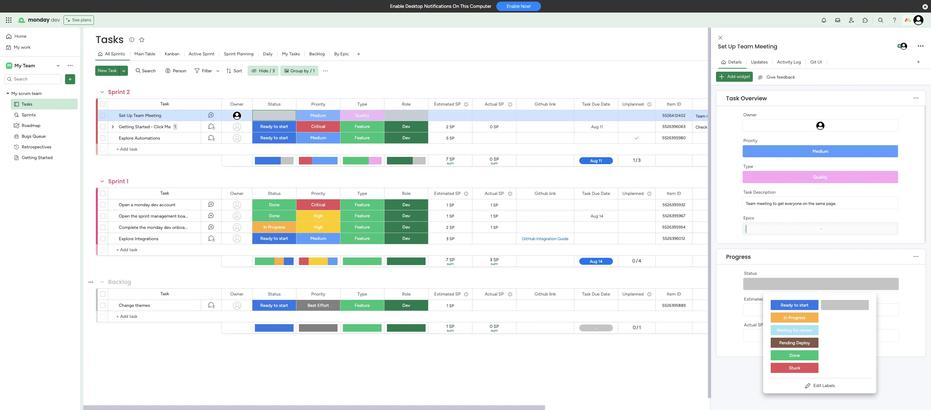 Task type: describe. For each thing, give the bounding box(es) containing it.
unplanned for second unplanned field from the bottom of the page
[[623, 191, 644, 196]]

description
[[754, 190, 776, 195]]

menu image
[[322, 68, 329, 74]]

github for first github link field from the bottom of the page
[[535, 291, 549, 297]]

sprint 2
[[108, 88, 130, 96]]

5526396012
[[663, 236, 686, 241]]

1 button for getting started - click me
[[201, 121, 221, 132]]

getting started - click me
[[119, 124, 171, 130]]

1 inside field
[[127, 177, 129, 185]]

me
[[165, 124, 171, 130]]

3 sp
[[447, 236, 455, 241]]

give
[[767, 74, 776, 80]]

team inside workspace selection element
[[23, 62, 35, 68]]

2 vertical spatial tasks
[[22, 101, 32, 107]]

main
[[135, 51, 144, 57]]

/ for 0 / 4
[[637, 258, 638, 264]]

2 actual sp field from the top
[[484, 190, 506, 197]]

my tasks
[[282, 51, 300, 57]]

2 feature from the top
[[355, 135, 370, 141]]

0 horizontal spatial quality
[[356, 113, 370, 118]]

open for open a monday dev account
[[119, 202, 130, 208]]

type for second type field from the top of the page
[[358, 191, 367, 196]]

the for complete the monday dev onboarding flow
[[140, 225, 146, 230]]

pending
[[780, 340, 796, 346]]

1 vertical spatial set up team meeting
[[119, 113, 161, 118]]

1 button for explore automations
[[201, 132, 221, 144]]

1 priority field from the top
[[310, 101, 327, 108]]

best effort
[[308, 303, 329, 308]]

sprint for sprint 1
[[108, 177, 125, 185]]

0 vertical spatial in progress
[[264, 225, 285, 230]]

bugs queue
[[22, 134, 46, 139]]

complete the monday dev onboarding flow
[[119, 225, 205, 230]]

item for 3rd "item id" field
[[667, 291, 676, 297]]

updates
[[716, 125, 731, 130]]

1 estimated sp field from the top
[[433, 101, 462, 108]]

stuck option
[[771, 363, 819, 373]]

widget
[[737, 74, 751, 79]]

enable for enable desktop notifications on this computer
[[390, 3, 405, 9]]

active
[[189, 51, 202, 57]]

monday for complete
[[147, 225, 163, 230]]

computer
[[470, 3, 492, 9]]

1 vertical spatial team meeting to get everyone on the same page.
[[747, 201, 837, 206]]

1 vertical spatial option
[[822, 300, 870, 310]]

effort
[[318, 303, 329, 308]]

priority for 3rd priority field from the bottom
[[311, 101, 326, 107]]

enable desktop notifications on this computer
[[390, 3, 492, 9]]

0 horizontal spatial -
[[151, 124, 153, 130]]

board
[[178, 214, 189, 219]]

7 dev from the top
[[403, 303, 410, 308]]

task due date for sprint 1
[[583, 191, 611, 196]]

3 sp sum
[[490, 257, 499, 266]]

sprint planning
[[224, 51, 254, 57]]

aug 14
[[591, 214, 604, 218]]

search everything image
[[878, 17, 885, 23]]

2 inside field
[[127, 88, 130, 96]]

automations
[[135, 136, 160, 141]]

0 vertical spatial in
[[264, 225, 267, 230]]

add view image
[[358, 52, 360, 56]]

my for my scrum team
[[11, 91, 17, 96]]

5526412402
[[663, 113, 686, 118]]

sp inside 3 sp sum
[[494, 257, 499, 263]]

1 vertical spatial done
[[269, 213, 280, 219]]

details
[[729, 59, 742, 65]]

daily
[[263, 51, 273, 57]]

in progress inside in progress option
[[784, 315, 806, 321]]

enable now!
[[507, 4, 531, 9]]

1 vertical spatial page.
[[827, 201, 837, 206]]

0 / 4
[[633, 258, 642, 264]]

type for third type field from the bottom of the page
[[358, 101, 367, 107]]

0 sp
[[490, 124, 499, 129]]

my for my work
[[14, 45, 20, 50]]

7 feature from the top
[[355, 303, 370, 308]]

feedback
[[777, 74, 796, 80]]

3 role field from the top
[[401, 291, 413, 298]]

priority for second priority field
[[311, 191, 326, 196]]

0 vertical spatial option
[[0, 88, 80, 89]]

sprints inside list box
[[22, 112, 36, 118]]

my tasks button
[[278, 49, 305, 59]]

monday for open
[[134, 202, 150, 208]]

maria williams image
[[900, 42, 909, 50]]

1 2 sp from the top
[[447, 124, 455, 129]]

date for sprint 2
[[601, 101, 611, 107]]

2 7 sp sum from the top
[[446, 257, 455, 266]]

column information image for actual sp
[[508, 102, 513, 107]]

more dots image
[[915, 96, 919, 101]]

item
[[744, 125, 753, 130]]

0 horizontal spatial meeting
[[145, 113, 161, 118]]

explore for explore automations
[[119, 136, 134, 141]]

Sprint 2 field
[[107, 88, 131, 96]]

bugs
[[22, 134, 31, 139]]

public board image for tasks
[[14, 101, 20, 107]]

new task
[[98, 68, 117, 73]]

my team
[[14, 62, 35, 68]]

1 role field from the top
[[401, 101, 413, 108]]

group
[[291, 68, 303, 73]]

close image
[[719, 35, 723, 40]]

home
[[14, 34, 26, 39]]

activity log button
[[773, 57, 806, 67]]

aug 11
[[592, 124, 604, 129]]

1 vertical spatial 2
[[447, 124, 449, 129]]

1 link from the top
[[550, 101, 556, 107]]

inbox image
[[835, 17, 842, 23]]

edit
[[814, 383, 822, 389]]

0 vertical spatial done
[[269, 202, 280, 208]]

all
[[105, 51, 110, 57]]

estimated sp for 2nd the estimated sp field from the top of the page
[[435, 191, 461, 196]]

dapulse close image
[[923, 4, 929, 10]]

1 item id field from the top
[[666, 101, 683, 108]]

due for sprint 1
[[592, 191, 600, 196]]

3 unplanned field from the top
[[621, 291, 646, 298]]

aug for aug 14
[[591, 214, 599, 218]]

2 unplanned field from the top
[[621, 190, 646, 197]]

give feedback button
[[756, 72, 798, 82]]

see plans button
[[64, 15, 94, 25]]

getting for getting started - click me
[[119, 124, 134, 130]]

actual sp for 2nd actual sp field from the top of the page
[[485, 191, 504, 196]]

workspace selection element
[[6, 62, 36, 69]]

1 feature from the top
[[355, 124, 370, 129]]

git ui button
[[806, 57, 827, 67]]

4
[[639, 258, 642, 264]]

epics
[[744, 216, 755, 221]]

0 vertical spatial team meeting to get everyone on the same page.
[[696, 114, 787, 119]]

Backlog field
[[107, 278, 133, 286]]

item for 2nd "item id" field from the top of the page
[[667, 191, 676, 196]]

role for 1st role field from the top
[[402, 101, 411, 107]]

2 link from the top
[[550, 191, 556, 196]]

queue
[[33, 134, 46, 139]]

3 github link field from the top
[[534, 291, 558, 298]]

stuck
[[790, 366, 801, 371]]

open a monday dev account
[[119, 202, 176, 208]]

by epic
[[335, 51, 349, 57]]

by epic button
[[330, 49, 354, 59]]

3 priority field from the top
[[310, 291, 327, 298]]

1 horizontal spatial quality
[[814, 175, 828, 180]]

1 vertical spatial same
[[816, 201, 826, 206]]

role for 3rd role field from the top
[[402, 291, 411, 297]]

progress inside option
[[789, 315, 806, 321]]

1 inside '1 sp sum'
[[447, 324, 448, 329]]

3 item id field from the top
[[666, 291, 683, 298]]

1 horizontal spatial progress
[[727, 253, 751, 261]]

0 vertical spatial dev
[[51, 16, 60, 24]]

1 7 from the top
[[446, 157, 449, 162]]

github link for 2nd github link field from the top
[[535, 191, 556, 196]]

team up getting started - click me
[[134, 113, 144, 118]]

2 2 sp from the top
[[447, 225, 455, 230]]

1 dev from the top
[[403, 124, 410, 129]]

my scrum team
[[11, 91, 42, 96]]

backlog for backlog field
[[108, 278, 131, 286]]

2 0 sp sum from the top
[[490, 324, 499, 333]]

waiting for review option
[[771, 325, 819, 335]]

give feedback
[[767, 74, 796, 80]]

notifications
[[424, 3, 452, 9]]

4 feature from the top
[[355, 213, 370, 219]]

2 owner field from the top
[[229, 190, 245, 197]]

hide / 3
[[259, 68, 275, 73]]

github for 3rd github link field from the bottom
[[535, 101, 549, 107]]

3 owner field from the top
[[229, 291, 245, 298]]

help image
[[892, 17, 899, 23]]

0 vertical spatial progress
[[268, 225, 285, 230]]

1 7 sp sum from the top
[[446, 157, 455, 165]]

to inside option
[[795, 303, 799, 308]]

explore for explore integrations
[[119, 236, 134, 242]]

invite members image
[[849, 17, 855, 23]]

ready to start option
[[771, 300, 819, 310]]

pending deploy
[[780, 340, 811, 346]]

3 task due date field from the top
[[581, 291, 612, 298]]

sprint planning button
[[219, 49, 259, 59]]

scrum
[[18, 91, 31, 96]]

0 vertical spatial monday
[[28, 16, 50, 24]]

daily button
[[259, 49, 278, 59]]

work
[[21, 45, 31, 50]]

filter button
[[192, 66, 222, 76]]

onboarding
[[172, 225, 195, 230]]

1 github link field from the top
[[534, 101, 558, 108]]

github link for 3rd github link field from the bottom
[[535, 101, 556, 107]]

started for getting started
[[38, 155, 53, 160]]

workspace image
[[6, 62, 12, 69]]

0 vertical spatial same
[[766, 114, 776, 119]]

change
[[119, 303, 134, 308]]

5526395980
[[663, 136, 686, 140]]

dapulse addbtn image
[[898, 44, 902, 48]]

my for my tasks
[[282, 51, 288, 57]]

task description
[[744, 190, 776, 195]]

account
[[159, 202, 176, 208]]

check the updates of this item
[[696, 125, 753, 130]]

1 horizontal spatial -
[[821, 227, 823, 231]]

14
[[600, 214, 604, 218]]

for
[[794, 328, 799, 333]]

1 vertical spatial get
[[778, 201, 785, 206]]

on
[[453, 3, 459, 9]]

estimated sp for third the estimated sp field from the bottom
[[435, 101, 461, 107]]

complete
[[119, 225, 138, 230]]

id for third "item id" field from the bottom of the page
[[677, 101, 682, 107]]

0 horizontal spatial options image
[[67, 76, 73, 82]]

group by / 1
[[291, 68, 315, 73]]

0 vertical spatial page.
[[777, 114, 787, 119]]

log
[[794, 59, 802, 65]]

my for my team
[[14, 62, 22, 68]]

1 horizontal spatial meeting
[[757, 201, 772, 206]]

type for third type field
[[358, 291, 367, 297]]

list box containing ready to start
[[764, 295, 877, 378]]

1 status field from the top
[[267, 101, 282, 108]]

0 vertical spatial tasks
[[96, 32, 124, 47]]

deploy
[[797, 340, 811, 346]]

sp inside '1 sp sum'
[[449, 324, 455, 329]]

sort
[[234, 68, 242, 73]]

0 horizontal spatial up
[[127, 113, 133, 118]]

sprints inside button
[[111, 51, 125, 57]]

1 horizontal spatial everyone
[[786, 201, 802, 206]]

done option
[[771, 350, 819, 361]]

themes
[[135, 303, 150, 308]]

active sprint button
[[184, 49, 219, 59]]

filter
[[202, 68, 212, 73]]

started for getting started - click me
[[135, 124, 150, 130]]

integrations
[[135, 236, 159, 242]]

5526396063
[[663, 124, 686, 129]]

item for third "item id" field from the bottom of the page
[[667, 101, 676, 107]]

0 vertical spatial get
[[728, 114, 734, 119]]

column information image for third the estimated sp field from the top
[[464, 292, 469, 297]]

actual for 2nd actual sp field from the top of the page
[[485, 191, 498, 196]]

table
[[145, 51, 155, 57]]

2 critical from the top
[[312, 202, 326, 208]]

home button
[[4, 31, 68, 42]]

start inside ready to start option
[[800, 303, 809, 308]]

add to favorites image
[[139, 36, 145, 43]]

3 due from the top
[[592, 291, 600, 297]]



Task type: locate. For each thing, give the bounding box(es) containing it.
2 vertical spatial progress
[[789, 315, 806, 321]]

1 item from the top
[[667, 101, 676, 107]]

all sprints
[[105, 51, 125, 57]]

0 vertical spatial public board image
[[14, 101, 20, 107]]

owner
[[230, 101, 244, 107], [744, 112, 757, 118], [230, 191, 244, 196], [230, 291, 244, 297]]

team
[[32, 91, 42, 96]]

2 id from the top
[[677, 191, 682, 196]]

aug
[[592, 124, 599, 129], [591, 214, 599, 218]]

1 due from the top
[[592, 101, 600, 107]]

up inside "field"
[[729, 42, 736, 50]]

getting down retrospectives
[[22, 155, 37, 160]]

2 open from the top
[[119, 214, 130, 219]]

2 task due date field from the top
[[581, 190, 612, 197]]

enable for enable now!
[[507, 4, 520, 9]]

0 horizontal spatial everyone
[[735, 114, 752, 119]]

done inside option
[[790, 353, 801, 358]]

dapulse drag handle 3 image
[[721, 96, 723, 101]]

7 sp sum down 3 sp
[[446, 257, 455, 266]]

2 vertical spatial item id field
[[666, 291, 683, 298]]

0 horizontal spatial on
[[753, 114, 758, 119]]

priority for 1st priority field from the bottom
[[311, 291, 326, 297]]

2 role field from the top
[[401, 190, 413, 197]]

options image up add view icon in the top of the page
[[919, 42, 924, 50]]

team down task description
[[747, 201, 756, 206]]

0 horizontal spatial column information image
[[464, 102, 469, 107]]

github integration guide link
[[521, 236, 570, 241]]

1 explore from the top
[[119, 136, 134, 141]]

monday
[[28, 16, 50, 24], [134, 202, 150, 208], [147, 225, 163, 230]]

Search field
[[141, 66, 159, 75]]

item id up 5526395932
[[667, 191, 682, 196]]

actual for 1st actual sp field from the bottom of the page
[[485, 291, 498, 297]]

the for open the sprint management board
[[131, 214, 137, 219]]

item id field up 5526395932
[[666, 190, 683, 197]]

1 actual sp field from the top
[[484, 101, 506, 108]]

1 horizontal spatial dev
[[151, 202, 158, 208]]

priority
[[311, 101, 326, 107], [744, 138, 758, 143], [311, 191, 326, 196], [311, 291, 326, 297]]

3 github link from the top
[[535, 291, 556, 297]]

dapulse drag 2 image
[[713, 212, 715, 219]]

column information image for 2nd actual sp field from the top of the page
[[508, 191, 513, 196]]

explore down complete in the bottom of the page
[[119, 236, 134, 242]]

set up team meeting inside "field"
[[719, 42, 778, 50]]

2 github link field from the top
[[534, 190, 558, 197]]

Type field
[[356, 101, 369, 108], [356, 190, 369, 197], [356, 291, 369, 298]]

task due date for sprint 2
[[583, 101, 611, 107]]

column information image for 2nd the estimated sp field from the top of the page
[[464, 191, 469, 196]]

started up explore automations
[[135, 124, 150, 130]]

Actual SP field
[[484, 101, 506, 108], [484, 190, 506, 197], [484, 291, 506, 298]]

0 vertical spatial high
[[314, 213, 323, 219]]

id
[[677, 101, 682, 107], [677, 191, 682, 196], [677, 291, 682, 297]]

Item ID field
[[666, 101, 683, 108], [666, 190, 683, 197], [666, 291, 683, 298]]

2 horizontal spatial progress
[[789, 315, 806, 321]]

0 vertical spatial status field
[[267, 101, 282, 108]]

+ Add task text field
[[111, 146, 219, 153], [111, 313, 219, 321]]

3 feature from the top
[[355, 202, 370, 208]]

1 vertical spatial -
[[821, 227, 823, 231]]

aug left 11
[[592, 124, 599, 129]]

this
[[737, 125, 743, 130]]

epic
[[341, 51, 349, 57]]

sprint 1
[[108, 177, 129, 185]]

see
[[72, 17, 80, 23]]

kanban button
[[160, 49, 184, 59]]

2 explore from the top
[[119, 236, 134, 242]]

Tasks field
[[94, 32, 125, 47]]

github for 2nd github link field from the top
[[535, 191, 549, 196]]

labels
[[823, 383, 836, 389]]

1 button for change themes
[[201, 300, 221, 311]]

tasks up group
[[289, 51, 300, 57]]

notifications image
[[821, 17, 828, 23]]

2 vertical spatial estimated sp field
[[433, 291, 462, 298]]

list box containing my scrum team
[[0, 87, 80, 248]]

open the sprint management board
[[119, 214, 189, 219]]

0 vertical spatial critical
[[312, 124, 326, 129]]

team up check
[[696, 114, 706, 119]]

2 public board image from the top
[[14, 155, 20, 161]]

+ add task text field down themes
[[111, 313, 219, 321]]

1 vertical spatial unplanned
[[623, 191, 644, 196]]

list box
[[0, 87, 80, 248], [764, 295, 877, 378]]

1 vertical spatial id
[[677, 191, 682, 196]]

id up the 5526395889
[[677, 291, 682, 297]]

enable now! button
[[497, 2, 542, 11]]

dev down management
[[164, 225, 171, 230]]

actual sp for 1st actual sp field from the bottom of the page
[[485, 291, 504, 297]]

0 vertical spatial options image
[[919, 42, 924, 50]]

Unplanned field
[[621, 101, 646, 108], [621, 190, 646, 197], [621, 291, 646, 298]]

sprint inside field
[[108, 88, 125, 96]]

+ add task text field for /
[[111, 146, 219, 153]]

monday down open the sprint management board
[[147, 225, 163, 230]]

status for second the status field
[[268, 191, 281, 196]]

item up 5526395932
[[667, 191, 676, 196]]

item id up the 5526395889
[[667, 291, 682, 297]]

team up 'search in workspace' field
[[23, 62, 35, 68]]

1 vertical spatial task due date
[[583, 191, 611, 196]]

column information image for 1st actual sp field from the bottom of the page
[[508, 292, 513, 297]]

item id for third "item id" field from the bottom of the page
[[667, 101, 682, 107]]

0 horizontal spatial get
[[728, 114, 734, 119]]

add view image
[[918, 60, 921, 64]]

public board image down scrum
[[14, 101, 20, 107]]

3 link from the top
[[550, 291, 556, 297]]

2 + add task text field from the top
[[111, 313, 219, 321]]

1 unplanned from the top
[[623, 101, 644, 107]]

add
[[728, 74, 736, 79]]

3 estimated sp field from the top
[[433, 291, 462, 298]]

my work button
[[4, 42, 68, 52]]

column information image for unplanned
[[647, 102, 652, 107]]

5526395889
[[663, 303, 686, 308]]

maria williams image
[[914, 15, 924, 25]]

team up details
[[738, 42, 754, 50]]

Status field
[[267, 101, 282, 108], [267, 190, 282, 197], [267, 291, 282, 298]]

id for 2nd "item id" field from the top of the page
[[677, 191, 682, 196]]

main table
[[135, 51, 155, 57]]

public board image left getting started
[[14, 155, 20, 161]]

3 date from the top
[[601, 291, 611, 297]]

0 vertical spatial set up team meeting
[[719, 42, 778, 50]]

2 vertical spatial github
[[535, 291, 549, 297]]

see plans
[[72, 17, 91, 23]]

item id for 3rd "item id" field
[[667, 291, 682, 297]]

actual sp for third actual sp field from the bottom
[[485, 101, 504, 107]]

caret down image
[[7, 91, 9, 96]]

id for 3rd "item id" field
[[677, 291, 682, 297]]

1 vertical spatial 2 sp
[[447, 225, 455, 230]]

0 vertical spatial priority field
[[310, 101, 327, 108]]

role for 2nd role field from the bottom
[[402, 191, 411, 196]]

backlog up change
[[108, 278, 131, 286]]

1 high from the top
[[314, 213, 323, 219]]

item id up 5526412402
[[667, 101, 682, 107]]

in inside option
[[784, 315, 788, 321]]

item
[[667, 101, 676, 107], [667, 191, 676, 196], [667, 291, 676, 297]]

5
[[447, 136, 449, 140]]

enable left now!
[[507, 4, 520, 9]]

1 vertical spatial sprints
[[22, 112, 36, 118]]

1 public board image from the top
[[14, 101, 20, 107]]

integration
[[537, 236, 557, 241]]

my inside workspace selection element
[[14, 62, 22, 68]]

sum inside '1 sp sum'
[[447, 328, 454, 333]]

3
[[273, 68, 275, 73], [639, 158, 641, 163], [447, 236, 449, 241], [490, 257, 493, 263]]

2 item id field from the top
[[666, 190, 683, 197]]

5 feature from the top
[[355, 225, 370, 230]]

set up team meeting up getting started - click me
[[119, 113, 161, 118]]

show board description image
[[128, 36, 136, 43]]

sprints
[[111, 51, 125, 57], [22, 112, 36, 118]]

1 vertical spatial owner field
[[229, 190, 245, 197]]

explore left automations
[[119, 136, 134, 141]]

type
[[358, 101, 367, 107], [744, 164, 754, 169], [358, 191, 367, 196], [358, 291, 367, 297]]

github link for first github link field from the bottom of the page
[[535, 291, 556, 297]]

2 sp up 5 sp
[[447, 124, 455, 129]]

4 dev from the top
[[403, 213, 410, 219]]

7 down 3 sp
[[446, 257, 449, 263]]

+ Add task text field
[[111, 246, 219, 254]]

dev left see
[[51, 16, 60, 24]]

1 horizontal spatial get
[[778, 201, 785, 206]]

estimated sp for third the estimated sp field from the top
[[435, 291, 461, 297]]

/ for 1 / 3
[[636, 158, 638, 163]]

task overview
[[727, 94, 768, 102]]

date
[[601, 101, 611, 107], [601, 191, 611, 196], [601, 291, 611, 297]]

public board image for getting started
[[14, 155, 20, 161]]

column information image for second unplanned field from the bottom of the page
[[647, 191, 652, 196]]

getting up explore automations
[[119, 124, 134, 130]]

1 vertical spatial high
[[314, 225, 323, 230]]

updates
[[752, 59, 768, 65]]

2 7 from the top
[[446, 257, 449, 263]]

v2 search image
[[136, 67, 141, 74]]

/ for 0 / 1
[[637, 325, 639, 331]]

options image
[[919, 42, 924, 50], [67, 76, 73, 82]]

2 dev from the top
[[403, 135, 410, 141]]

dev up open the sprint management board
[[151, 202, 158, 208]]

1 vertical spatial monday
[[134, 202, 150, 208]]

2 vertical spatial task due date field
[[581, 291, 612, 298]]

1 0 sp sum from the top
[[490, 157, 499, 165]]

2 vertical spatial role field
[[401, 291, 413, 298]]

aug left 14
[[591, 214, 599, 218]]

1 github link from the top
[[535, 101, 556, 107]]

/ for hide / 3
[[270, 68, 271, 73]]

critical
[[312, 124, 326, 129], [312, 202, 326, 208]]

7 down 5
[[446, 157, 449, 162]]

Estimated SP field
[[433, 101, 462, 108], [433, 190, 462, 197], [433, 291, 462, 298]]

2 item from the top
[[667, 191, 676, 196]]

0 vertical spatial everyone
[[735, 114, 752, 119]]

1 vertical spatial meeting
[[757, 201, 772, 206]]

ready to start
[[261, 124, 288, 129], [261, 135, 288, 141], [261, 236, 288, 241], [781, 303, 809, 308], [261, 303, 288, 308]]

1 vertical spatial explore
[[119, 236, 134, 242]]

Set Up Team Meeting field
[[717, 42, 897, 51]]

3 inside 3 sp sum
[[490, 257, 493, 263]]

0 horizontal spatial set
[[119, 113, 126, 118]]

1 horizontal spatial in progress
[[784, 315, 806, 321]]

0 vertical spatial sprints
[[111, 51, 125, 57]]

id up 5526395932
[[677, 191, 682, 196]]

person button
[[163, 66, 190, 76]]

1 vertical spatial started
[[38, 155, 53, 160]]

team meeting to get everyone on the same page. up this
[[696, 114, 787, 119]]

2 horizontal spatial column information image
[[647, 102, 652, 107]]

sum
[[447, 161, 454, 165], [491, 161, 498, 165], [447, 262, 454, 266], [491, 262, 498, 266], [447, 328, 454, 333], [491, 328, 498, 333]]

sprints right all
[[111, 51, 125, 57]]

0 vertical spatial task due date
[[583, 101, 611, 107]]

2 github link from the top
[[535, 191, 556, 196]]

started
[[135, 124, 150, 130], [38, 155, 53, 160]]

item id field up the 5526395889
[[666, 291, 683, 298]]

0 / 1
[[633, 325, 641, 331]]

active sprint
[[189, 51, 215, 57]]

column information image
[[464, 191, 469, 196], [508, 191, 513, 196], [647, 191, 652, 196], [464, 292, 469, 297], [508, 292, 513, 297], [647, 292, 652, 297]]

1 task due date field from the top
[[581, 101, 612, 108]]

enable inside button
[[507, 4, 520, 9]]

item id field up 5526412402
[[666, 101, 683, 108]]

0 horizontal spatial tasks
[[22, 101, 32, 107]]

0 vertical spatial -
[[151, 124, 153, 130]]

1 unplanned field from the top
[[621, 101, 646, 108]]

Github link field
[[534, 101, 558, 108], [534, 190, 558, 197], [534, 291, 558, 298]]

6 feature from the top
[[355, 236, 370, 241]]

1 vertical spatial + add task text field
[[111, 313, 219, 321]]

up up details button
[[729, 42, 736, 50]]

set down sprint 2 field
[[119, 113, 126, 118]]

1 horizontal spatial up
[[729, 42, 736, 50]]

backlog for backlog button
[[309, 51, 325, 57]]

1 horizontal spatial set
[[719, 42, 727, 50]]

0 sp sum
[[490, 157, 499, 165], [490, 324, 499, 333]]

edit labels button
[[769, 381, 872, 391]]

public board image
[[14, 101, 20, 107], [14, 155, 20, 161]]

plans
[[81, 17, 91, 23]]

task due date field for 2
[[581, 101, 612, 108]]

sprint inside field
[[108, 177, 125, 185]]

set inside "field"
[[719, 42, 727, 50]]

meeting up updates
[[707, 114, 722, 119]]

2 sp
[[447, 124, 455, 129], [447, 225, 455, 230]]

0 vertical spatial on
[[753, 114, 758, 119]]

team meeting to get everyone on the same page. down description on the top right of page
[[747, 201, 837, 206]]

5 dev from the top
[[403, 225, 410, 230]]

started inside list box
[[38, 155, 53, 160]]

2 vertical spatial unplanned field
[[621, 291, 646, 298]]

Role field
[[401, 101, 413, 108], [401, 190, 413, 197], [401, 291, 413, 298]]

2 role from the top
[[402, 191, 411, 196]]

set up team meeting up updates
[[719, 42, 778, 50]]

0 vertical spatial 7 sp sum
[[446, 157, 455, 165]]

git
[[811, 59, 817, 65]]

monday right a
[[134, 202, 150, 208]]

2 estimated sp field from the top
[[433, 190, 462, 197]]

1 + add task text field from the top
[[111, 146, 219, 153]]

0 horizontal spatial set up team meeting
[[119, 113, 161, 118]]

2 sp up 3 sp
[[447, 225, 455, 230]]

meeting up click on the left top of the page
[[145, 113, 161, 118]]

column information image for estimated sp
[[464, 102, 469, 107]]

role
[[402, 101, 411, 107], [402, 191, 411, 196], [402, 291, 411, 297]]

tasks inside button
[[289, 51, 300, 57]]

0 vertical spatial set
[[719, 42, 727, 50]]

2 unplanned from the top
[[623, 191, 644, 196]]

sprints up roadmap
[[22, 112, 36, 118]]

1 item id from the top
[[667, 101, 682, 107]]

task due date field for 1
[[581, 190, 612, 197]]

3 status field from the top
[[267, 291, 282, 298]]

1 vertical spatial priority field
[[310, 190, 327, 197]]

workspace options image
[[67, 62, 73, 69]]

0 horizontal spatial progress
[[268, 225, 285, 230]]

0 horizontal spatial page.
[[777, 114, 787, 119]]

meeting inside "field"
[[755, 42, 778, 50]]

2 github from the top
[[535, 191, 549, 196]]

up
[[729, 42, 736, 50], [127, 113, 133, 118]]

unplanned
[[623, 101, 644, 107], [623, 191, 644, 196], [623, 291, 644, 297]]

more dots image
[[915, 254, 919, 259]]

1 vertical spatial dev
[[151, 202, 158, 208]]

set down 'close' icon
[[719, 42, 727, 50]]

2 vertical spatial actual sp field
[[484, 291, 506, 298]]

3 column information image from the left
[[647, 102, 652, 107]]

pending deploy option
[[771, 338, 819, 348]]

3 dev from the top
[[403, 202, 410, 208]]

1 horizontal spatial on
[[803, 201, 808, 206]]

date for sprint 1
[[601, 191, 611, 196]]

2 item id from the top
[[667, 191, 682, 196]]

1 role from the top
[[402, 101, 411, 107]]

the for check the updates of this item
[[709, 125, 715, 130]]

0 vertical spatial 2 sp
[[447, 124, 455, 129]]

2 date from the top
[[601, 191, 611, 196]]

2 column information image from the left
[[508, 102, 513, 107]]

arrow down image
[[214, 67, 222, 75]]

2 type field from the top
[[356, 190, 369, 197]]

0 horizontal spatial list box
[[0, 87, 80, 248]]

0 vertical spatial task due date field
[[581, 101, 612, 108]]

review
[[800, 328, 813, 333]]

0 vertical spatial actual sp field
[[484, 101, 506, 108]]

explore automations
[[119, 136, 160, 141]]

unplanned for first unplanned field from the bottom
[[623, 291, 644, 297]]

item id for 2nd "item id" field from the top of the page
[[667, 191, 682, 196]]

meeting
[[707, 114, 722, 119], [757, 201, 772, 206]]

1 horizontal spatial same
[[816, 201, 826, 206]]

3 unplanned from the top
[[623, 291, 644, 297]]

retrospectives
[[22, 144, 51, 150]]

my work
[[14, 45, 31, 50]]

id up 5526412402
[[677, 101, 682, 107]]

3 actual sp field from the top
[[484, 291, 506, 298]]

started down retrospectives
[[38, 155, 53, 160]]

1 vertical spatial role field
[[401, 190, 413, 197]]

tasks
[[96, 32, 124, 47], [289, 51, 300, 57], [22, 101, 32, 107]]

sprint
[[138, 214, 150, 219]]

7 sp sum
[[446, 157, 455, 165], [446, 257, 455, 266]]

person
[[173, 68, 186, 73]]

2 high from the top
[[314, 225, 323, 230]]

open for open the sprint management board
[[119, 214, 130, 219]]

0 vertical spatial item id
[[667, 101, 682, 107]]

/
[[270, 68, 271, 73], [310, 68, 312, 73], [636, 158, 638, 163], [637, 258, 638, 264], [637, 325, 639, 331]]

+ add task text field down automations
[[111, 146, 219, 153]]

0 vertical spatial started
[[135, 124, 150, 130]]

backlog inside field
[[108, 278, 131, 286]]

0 vertical spatial id
[[677, 101, 682, 107]]

best
[[308, 303, 317, 308]]

0
[[490, 124, 493, 129], [490, 157, 493, 162], [633, 258, 636, 264], [490, 324, 493, 329], [633, 325, 636, 331]]

select product image
[[6, 17, 12, 23]]

+ add task text field for sum
[[111, 313, 219, 321]]

0 vertical spatial estimated sp field
[[433, 101, 462, 108]]

desktop
[[406, 3, 423, 9]]

2 vertical spatial 2
[[447, 225, 449, 230]]

meeting
[[755, 42, 778, 50], [145, 113, 161, 118]]

1 date from the top
[[601, 101, 611, 107]]

open up complete in the bottom of the page
[[119, 214, 130, 219]]

2 vertical spatial task due date
[[583, 291, 611, 297]]

in progress option
[[771, 313, 819, 323]]

3 type field from the top
[[356, 291, 369, 298]]

enable
[[390, 3, 405, 9], [507, 4, 520, 9]]

column information image for first unplanned field from the bottom
[[647, 292, 652, 297]]

Owner field
[[229, 101, 245, 108], [229, 190, 245, 197], [229, 291, 245, 298]]

3 id from the top
[[677, 291, 682, 297]]

Sprint 1 field
[[107, 177, 130, 186]]

my left work
[[14, 45, 20, 50]]

angle down image
[[122, 68, 125, 73]]

change themes
[[119, 303, 150, 308]]

-
[[151, 124, 153, 130], [821, 227, 823, 231]]

11
[[600, 124, 604, 129]]

2 vertical spatial unplanned
[[623, 291, 644, 297]]

1 task due date from the top
[[583, 101, 611, 107]]

Search in workspace field
[[13, 76, 53, 83]]

meeting up updates
[[755, 42, 778, 50]]

my right daily
[[282, 51, 288, 57]]

backlog button
[[305, 49, 330, 59]]

monday up home button
[[28, 16, 50, 24]]

3 github from the top
[[535, 291, 549, 297]]

status for 1st the status field from the bottom
[[268, 291, 281, 297]]

management
[[151, 214, 177, 219]]

unplanned for first unplanned field from the top
[[623, 101, 644, 107]]

1 sp
[[447, 203, 454, 207], [491, 203, 499, 207], [447, 214, 454, 218], [491, 214, 499, 218], [491, 225, 499, 230], [447, 303, 454, 308]]

aug for aug 11
[[592, 124, 599, 129]]

actual for third actual sp field from the bottom
[[485, 101, 498, 107]]

0 vertical spatial role field
[[401, 101, 413, 108]]

ui
[[818, 59, 823, 65]]

0 vertical spatial unplanned
[[623, 101, 644, 107]]

1 vertical spatial github link field
[[534, 190, 558, 197]]

up up getting started - click me
[[127, 113, 133, 118]]

2 task due date from the top
[[583, 191, 611, 196]]

1 vertical spatial item id field
[[666, 190, 683, 197]]

due for sprint 2
[[592, 101, 600, 107]]

open left a
[[119, 202, 130, 208]]

1 owner field from the top
[[229, 101, 245, 108]]

2 vertical spatial item id
[[667, 291, 682, 297]]

2 vertical spatial due
[[592, 291, 600, 297]]

meeting down description on the top right of page
[[757, 201, 772, 206]]

github
[[535, 101, 549, 107], [535, 191, 549, 196], [535, 291, 549, 297]]

hide
[[259, 68, 268, 73]]

guide
[[558, 236, 569, 241]]

1 horizontal spatial sprints
[[111, 51, 125, 57]]

my right 'caret down' image
[[11, 91, 17, 96]]

1 column information image from the left
[[464, 102, 469, 107]]

team inside "field"
[[738, 42, 754, 50]]

dev for complete
[[164, 225, 171, 230]]

enable left desktop at the top of the page
[[390, 3, 405, 9]]

1 vertical spatial quality
[[814, 175, 828, 180]]

0 horizontal spatial dev
[[51, 16, 60, 24]]

0 horizontal spatial in
[[264, 225, 267, 230]]

1 open from the top
[[119, 202, 130, 208]]

my right workspace 'image'
[[14, 62, 22, 68]]

1 vertical spatial critical
[[312, 202, 326, 208]]

0 vertical spatial 0 sp sum
[[490, 157, 499, 165]]

all sprints button
[[95, 49, 130, 59]]

backlog inside button
[[309, 51, 325, 57]]

to
[[723, 114, 727, 119], [274, 124, 278, 129], [274, 135, 278, 141], [773, 201, 777, 206], [274, 236, 278, 241], [795, 303, 799, 308], [274, 303, 278, 308]]

item up the 5526395889
[[667, 291, 676, 297]]

check
[[696, 125, 708, 130]]

sprint for sprint 2
[[108, 88, 125, 96]]

1 vertical spatial backlog
[[108, 278, 131, 286]]

apps image
[[863, 17, 869, 23]]

2 status field from the top
[[267, 190, 282, 197]]

1 critical from the top
[[312, 124, 326, 129]]

1 type field from the top
[[356, 101, 369, 108]]

getting inside list box
[[22, 155, 37, 160]]

options image down workspace options icon
[[67, 76, 73, 82]]

sprint for sprint planning
[[224, 51, 236, 57]]

1 vertical spatial task due date field
[[581, 190, 612, 197]]

task due date
[[583, 101, 611, 107], [583, 191, 611, 196], [583, 291, 611, 297]]

getting for getting started
[[22, 155, 37, 160]]

0 horizontal spatial meeting
[[707, 114, 722, 119]]

1 vertical spatial in
[[784, 315, 788, 321]]

ready inside option
[[781, 303, 794, 308]]

0 vertical spatial link
[[550, 101, 556, 107]]

1 horizontal spatial set up team meeting
[[719, 42, 778, 50]]

1 button for explore integrations
[[201, 233, 221, 244]]

edit labels
[[814, 383, 836, 389]]

0 vertical spatial 2
[[127, 88, 130, 96]]

ready to start inside option
[[781, 303, 809, 308]]

1 github from the top
[[535, 101, 549, 107]]

1 horizontal spatial tasks
[[96, 32, 124, 47]]

sum inside 3 sp sum
[[491, 262, 498, 266]]

3 item from the top
[[667, 291, 676, 297]]

dev
[[51, 16, 60, 24], [151, 202, 158, 208], [164, 225, 171, 230]]

medium
[[311, 113, 327, 118], [311, 135, 327, 141], [813, 149, 829, 154], [311, 236, 327, 241]]

item up 5526412402
[[667, 101, 676, 107]]

Task Due Date field
[[581, 101, 612, 108], [581, 190, 612, 197], [581, 291, 612, 298]]

github link
[[535, 101, 556, 107], [535, 191, 556, 196], [535, 291, 556, 297]]

status for third the status field from the bottom
[[268, 101, 281, 107]]

3 role from the top
[[402, 291, 411, 297]]

Priority field
[[310, 101, 327, 108], [310, 190, 327, 197], [310, 291, 327, 298]]

1 vertical spatial progress
[[727, 253, 751, 261]]

dev for open
[[151, 202, 158, 208]]

1 vertical spatial list box
[[764, 295, 877, 378]]

1 id from the top
[[677, 101, 682, 107]]

task inside button
[[108, 68, 117, 73]]

backlog up the menu image
[[309, 51, 325, 57]]

2 priority field from the top
[[310, 190, 327, 197]]

7 sp sum down 5 sp
[[446, 157, 455, 165]]

column information image
[[464, 102, 469, 107], [508, 102, 513, 107], [647, 102, 652, 107]]

option
[[0, 88, 80, 89], [822, 300, 870, 310]]

2 due from the top
[[592, 191, 600, 196]]

3 task due date from the top
[[583, 291, 611, 297]]

2 vertical spatial monday
[[147, 225, 163, 230]]

0 vertical spatial getting
[[119, 124, 134, 130]]

6 dev from the top
[[403, 236, 410, 241]]

2 vertical spatial item
[[667, 291, 676, 297]]

tasks up all
[[96, 32, 124, 47]]

tasks down my scrum team
[[22, 101, 32, 107]]



Task type: vqa. For each thing, say whether or not it's contained in the screenshot.
third Estimated SP Field
yes



